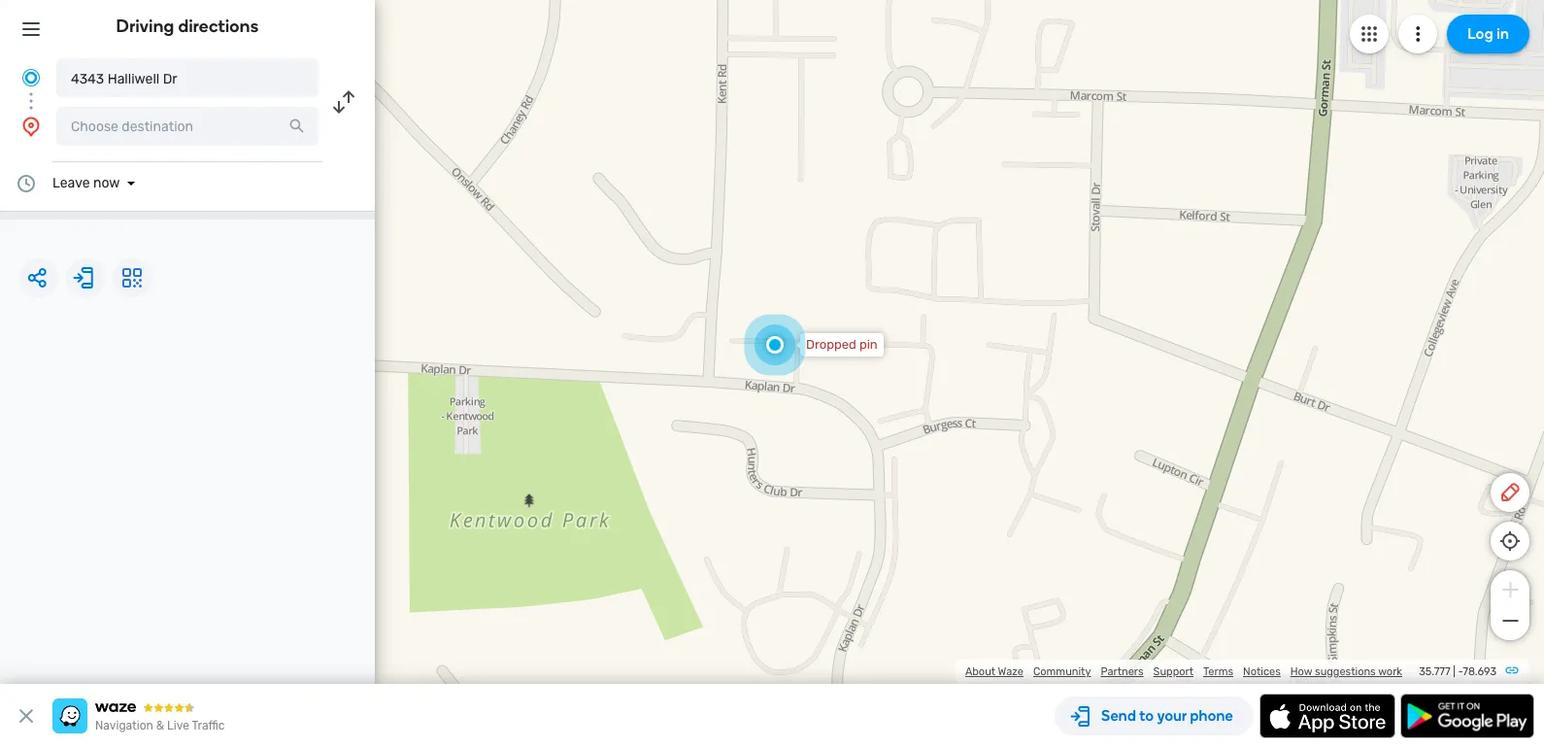 Task type: describe. For each thing, give the bounding box(es) containing it.
dropped pin
[[806, 337, 878, 352]]

Choose destination text field
[[56, 107, 319, 146]]

navigation
[[95, 719, 153, 733]]

partners
[[1101, 665, 1144, 678]]

about
[[966, 665, 996, 678]]

&
[[156, 719, 164, 733]]

community link
[[1034, 665, 1091, 678]]

waze
[[998, 665, 1024, 678]]

work
[[1379, 665, 1403, 678]]

dropped
[[806, 337, 857, 352]]

pencil image
[[1499, 481, 1522, 504]]

notices
[[1244, 665, 1281, 678]]

|
[[1454, 665, 1456, 678]]

driving directions
[[116, 16, 259, 37]]

zoom out image
[[1499, 609, 1523, 632]]

now
[[93, 175, 120, 191]]



Task type: vqa. For each thing, say whether or not it's contained in the screenshot.
list box on the top of page
no



Task type: locate. For each thing, give the bounding box(es) containing it.
link image
[[1505, 663, 1520, 678]]

halliwell
[[107, 71, 160, 87]]

current location image
[[19, 66, 43, 89]]

traffic
[[192, 719, 225, 733]]

zoom in image
[[1499, 578, 1523, 601]]

community
[[1034, 665, 1091, 678]]

suggestions
[[1315, 665, 1376, 678]]

leave now
[[52, 175, 120, 191]]

4343
[[71, 71, 104, 87]]

support link
[[1154, 665, 1194, 678]]

35.777 | -78.693
[[1420, 665, 1497, 678]]

how
[[1291, 665, 1313, 678]]

4343 halliwell dr button
[[56, 58, 319, 97]]

terms
[[1204, 665, 1234, 678]]

directions
[[178, 16, 259, 37]]

dr
[[163, 71, 177, 87]]

about waze community partners support terms notices how suggestions work
[[966, 665, 1403, 678]]

leave
[[52, 175, 90, 191]]

-
[[1459, 665, 1463, 678]]

clock image
[[15, 172, 38, 195]]

about waze link
[[966, 665, 1024, 678]]

partners link
[[1101, 665, 1144, 678]]

terms link
[[1204, 665, 1234, 678]]

navigation & live traffic
[[95, 719, 225, 733]]

x image
[[15, 704, 38, 728]]

how suggestions work link
[[1291, 665, 1403, 678]]

driving
[[116, 16, 174, 37]]

35.777
[[1420, 665, 1451, 678]]

live
[[167, 719, 189, 733]]

notices link
[[1244, 665, 1281, 678]]

pin
[[860, 337, 878, 352]]

4343 halliwell dr
[[71, 71, 177, 87]]

78.693
[[1463, 665, 1497, 678]]

support
[[1154, 665, 1194, 678]]

location image
[[19, 115, 43, 138]]



